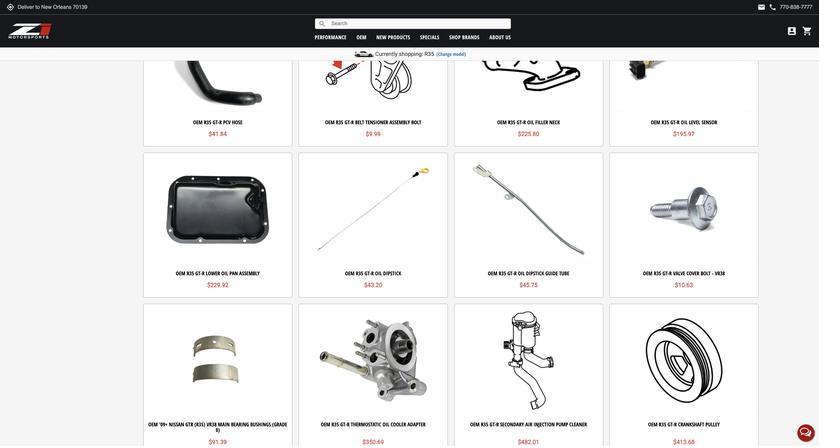 Task type: vqa. For each thing, say whether or not it's contained in the screenshot.


Task type: describe. For each thing, give the bounding box(es) containing it.
specials
[[421, 34, 440, 41]]

phone link
[[770, 3, 813, 11]]

oem for oem "link"
[[357, 34, 367, 41]]

gt- for oem r35 gt-r oil level sensor
[[671, 119, 678, 126]]

neck
[[550, 119, 560, 126]]

r35 for oem r35 gt-r pcv hose
[[204, 119, 212, 126]]

currently
[[376, 51, 398, 57]]

oem r35 gt-r secondary air injection pump cleaner
[[471, 421, 588, 428]]

0 vertical spatial bolt
[[412, 119, 422, 126]]

oem for oem r35 gt-r pcv hose
[[193, 119, 203, 126]]

mail
[[758, 3, 766, 11]]

$225.80
[[518, 131, 540, 138]]

oem r35 gt-r oil dipstick guide tube
[[488, 270, 570, 277]]

'09+
[[159, 421, 168, 428]]

$41.84
[[209, 131, 227, 138]]

oem r35 gt-r oil dipstick
[[345, 270, 402, 277]]

(r35)
[[195, 421, 205, 428]]

r35 for oem r35 gt-r secondary air injection pump cleaner
[[481, 421, 489, 428]]

search
[[319, 20, 327, 28]]

gtr
[[186, 421, 193, 428]]

-
[[713, 270, 714, 277]]

r for oem r35 gt-r crankshaft pulley
[[675, 421, 677, 428]]

0 vertical spatial assembly
[[390, 119, 410, 126]]

shop brands link
[[450, 34, 480, 41]]

secondary
[[501, 421, 525, 428]]

dipstick for oem r35 gt-r oil dipstick
[[384, 270, 402, 277]]

$91.39
[[209, 439, 227, 446]]

hose
[[232, 119, 243, 126]]

mail link
[[758, 3, 766, 11]]

level
[[690, 119, 701, 126]]

r for oem r35 gt-r oil level sensor
[[678, 119, 680, 126]]

cover
[[687, 270, 700, 277]]

gt- for oem r35 gt-r oil filler neck
[[517, 119, 524, 126]]

gt- for oem r35 gt-r belt tensioner assembly bolt
[[345, 119, 352, 126]]

cleaner
[[570, 421, 588, 428]]

oem for oem r35 gt-r oil level sensor
[[651, 119, 661, 126]]

dipstick for oem r35 gt-r oil dipstick guide tube
[[526, 270, 545, 277]]

shopping_cart
[[803, 26, 813, 36]]

my_location
[[7, 3, 14, 11]]

new products
[[377, 34, 411, 41]]

$45.75
[[520, 282, 538, 289]]

belt
[[355, 119, 365, 126]]

specials link
[[421, 34, 440, 41]]

r35 for oem r35 gt-r thermostatic oil cooler adapter
[[332, 421, 339, 428]]

$229.92
[[207, 282, 229, 289]]

oil for oem r35 gt-r oil filler neck
[[528, 119, 535, 126]]

guide
[[546, 270, 558, 277]]

gt- for oem r35 gt-r crankshaft pulley
[[668, 421, 675, 428]]

oem link
[[357, 34, 367, 41]]

r for oem r35 gt-r oil dipstick
[[372, 270, 374, 277]]

0 horizontal spatial assembly
[[239, 270, 260, 277]]

r35 for oem r35 gt-r lower oil pan assembly
[[187, 270, 194, 277]]

performance
[[315, 34, 347, 41]]

r for oem r35 gt-r belt tensioner assembly bolt
[[352, 119, 354, 126]]

0)
[[216, 427, 220, 434]]

oem r35 gt-r lower oil pan assembly
[[176, 270, 260, 277]]

gt- for oem r35 gt-r secondary air injection pump cleaner
[[490, 421, 497, 428]]

r35 for oem r35 gt-r oil filler neck
[[508, 119, 516, 126]]

$43.20
[[364, 282, 383, 289]]

main
[[218, 421, 230, 428]]

shopping:
[[399, 51, 423, 57]]

r for oem r35 gt-r oil dipstick guide tube
[[514, 270, 517, 277]]

0 vertical spatial vr38
[[716, 270, 726, 277]]

about
[[490, 34, 505, 41]]

oem for oem r35 gt-r oil dipstick
[[345, 270, 355, 277]]

r for oem r35 gt-r lower oil pan assembly
[[202, 270, 205, 277]]

cooler
[[391, 421, 406, 428]]

account_box
[[787, 26, 798, 36]]

r35 for oem r35 gt-r oil level sensor
[[662, 119, 670, 126]]

oem for oem r35 gt-r oil dipstick guide tube
[[488, 270, 498, 277]]

new products link
[[377, 34, 411, 41]]

(grade
[[272, 421, 287, 428]]

oem for oem r35 gt-r crankshaft pulley
[[649, 421, 658, 428]]

shop
[[450, 34, 461, 41]]

$195.97
[[674, 131, 695, 138]]

oem for oem '09+ nissan gtr (r35) vr38 main bearing bushings (grade 0)
[[149, 421, 158, 428]]

phone
[[770, 3, 777, 11]]

gt- for oem r35 gt-r oil dipstick guide tube
[[508, 270, 514, 277]]

(change model) link
[[437, 51, 466, 57]]

vr38 inside oem '09+ nissan gtr (r35) vr38 main bearing bushings (grade 0)
[[207, 421, 217, 428]]

adapter
[[408, 421, 426, 428]]



Task type: locate. For each thing, give the bounding box(es) containing it.
dipstick
[[384, 270, 402, 277], [526, 270, 545, 277]]

Search search field
[[327, 19, 511, 29]]

account_box link
[[786, 26, 799, 36]]

oem r35 gt-r belt tensioner assembly bolt
[[325, 119, 422, 126]]

0 horizontal spatial bolt
[[412, 119, 422, 126]]

thermostatic
[[351, 421, 382, 428]]

oem r35 gt-r oil filler neck
[[498, 119, 560, 126]]

r for oem r35 gt-r secondary air injection pump cleaner
[[497, 421, 499, 428]]

model)
[[453, 51, 466, 57]]

r35 for oem r35 gt-r crankshaft pulley
[[659, 421, 667, 428]]

sensor
[[702, 119, 718, 126]]

0 horizontal spatial dipstick
[[384, 270, 402, 277]]

oem r35 gt-r pcv hose
[[193, 119, 243, 126]]

r for oem r35 gt-r oil filler neck
[[524, 119, 526, 126]]

$413.68
[[674, 439, 695, 446]]

pump
[[556, 421, 569, 428]]

oem r35 gt-r oil level sensor
[[651, 119, 718, 126]]

1 dipstick from the left
[[384, 270, 402, 277]]

pan
[[230, 270, 238, 277]]

assembly right "pan"
[[239, 270, 260, 277]]

oem for oem r35 gt-r oil filler neck
[[498, 119, 507, 126]]

(change
[[437, 51, 452, 57]]

assembly right the tensioner
[[390, 119, 410, 126]]

gt- for oem r35 gt-r thermostatic oil cooler adapter
[[341, 421, 347, 428]]

r35 for oem r35 gt-r oil dipstick
[[356, 270, 364, 277]]

$350.69
[[363, 439, 384, 446]]

oil for oem r35 gt-r oil dipstick guide tube
[[518, 270, 525, 277]]

oem r35 gt-r thermostatic oil cooler adapter
[[321, 421, 426, 428]]

about us
[[490, 34, 511, 41]]

oil up $45.75
[[518, 270, 525, 277]]

gt-
[[213, 119, 219, 126], [345, 119, 352, 126], [517, 119, 524, 126], [671, 119, 678, 126], [196, 270, 202, 277], [365, 270, 372, 277], [508, 270, 514, 277], [663, 270, 670, 277], [341, 421, 347, 428], [490, 421, 497, 428], [668, 421, 675, 428]]

vr38
[[716, 270, 726, 277], [207, 421, 217, 428]]

oil left level
[[681, 119, 688, 126]]

oil left filler
[[528, 119, 535, 126]]

r35 for oem r35 gt-r belt tensioner assembly bolt
[[336, 119, 344, 126]]

products
[[388, 34, 411, 41]]

brands
[[463, 34, 480, 41]]

r35 for oem r35 gt-r oil dipstick guide tube
[[499, 270, 507, 277]]

gt- for oem r35 gt-r lower oil pan assembly
[[196, 270, 202, 277]]

air
[[526, 421, 533, 428]]

crankshaft
[[679, 421, 705, 428]]

tensioner
[[366, 119, 389, 126]]

1 horizontal spatial assembly
[[390, 119, 410, 126]]

nissan
[[169, 421, 184, 428]]

oil
[[528, 119, 535, 126], [681, 119, 688, 126], [222, 270, 228, 277], [375, 270, 382, 277], [518, 270, 525, 277], [383, 421, 390, 428]]

oem '09+ nissan gtr (r35) vr38 main bearing bushings (grade 0)
[[149, 421, 287, 434]]

shop brands
[[450, 34, 480, 41]]

r for oem r35 gt-r pcv hose
[[219, 119, 222, 126]]

oil left "pan"
[[222, 270, 228, 277]]

bushings
[[250, 421, 271, 428]]

gt- for oem r35 gt-r pcv hose
[[213, 119, 219, 126]]

shopping_cart link
[[801, 26, 813, 36]]

1 horizontal spatial vr38
[[716, 270, 726, 277]]

r for oem r35 gt-r thermostatic oil cooler adapter
[[347, 421, 350, 428]]

oil up $43.20
[[375, 270, 382, 277]]

valve
[[674, 270, 686, 277]]

r35
[[425, 51, 435, 57], [204, 119, 212, 126], [336, 119, 344, 126], [508, 119, 516, 126], [662, 119, 670, 126], [187, 270, 194, 277], [356, 270, 364, 277], [499, 270, 507, 277], [654, 270, 662, 277], [332, 421, 339, 428], [481, 421, 489, 428], [659, 421, 667, 428]]

oem for oem r35 gt-r secondary air injection pump cleaner
[[471, 421, 480, 428]]

r
[[219, 119, 222, 126], [352, 119, 354, 126], [524, 119, 526, 126], [678, 119, 680, 126], [202, 270, 205, 277], [372, 270, 374, 277], [514, 270, 517, 277], [670, 270, 672, 277], [347, 421, 350, 428], [497, 421, 499, 428], [675, 421, 677, 428]]

1 vertical spatial vr38
[[207, 421, 217, 428]]

oem r35 gt-r valve cover bolt - vr38
[[644, 270, 726, 277]]

1 vertical spatial assembly
[[239, 270, 260, 277]]

z1 motorsports logo image
[[8, 23, 52, 39]]

oil left cooler
[[383, 421, 390, 428]]

vr38 right (r35)
[[207, 421, 217, 428]]

r for oem r35 gt-r valve cover bolt - vr38
[[670, 270, 672, 277]]

us
[[506, 34, 511, 41]]

pcv
[[223, 119, 231, 126]]

new
[[377, 34, 387, 41]]

oem for oem r35 gt-r lower oil pan assembly
[[176, 270, 185, 277]]

oem for oem r35 gt-r thermostatic oil cooler adapter
[[321, 421, 331, 428]]

1 horizontal spatial bolt
[[701, 270, 711, 277]]

lower
[[206, 270, 220, 277]]

$482.01
[[518, 439, 540, 446]]

1 vertical spatial bolt
[[701, 270, 711, 277]]

2 dipstick from the left
[[526, 270, 545, 277]]

pulley
[[706, 421, 720, 428]]

about us link
[[490, 34, 511, 41]]

tube
[[560, 270, 570, 277]]

oil for oem r35 gt-r oil dipstick
[[375, 270, 382, 277]]

currently shopping: r35 (change model)
[[376, 51, 466, 57]]

gt- for oem r35 gt-r oil dipstick
[[365, 270, 372, 277]]

r35 for oem r35 gt-r valve cover bolt - vr38
[[654, 270, 662, 277]]

oem for oem r35 gt-r valve cover bolt - vr38
[[644, 270, 653, 277]]

oem for oem r35 gt-r belt tensioner assembly bolt
[[325, 119, 335, 126]]

$9.99
[[366, 131, 381, 138]]

vr38 right -
[[716, 270, 726, 277]]

injection
[[534, 421, 555, 428]]

oem inside oem '09+ nissan gtr (r35) vr38 main bearing bushings (grade 0)
[[149, 421, 158, 428]]

1 horizontal spatial dipstick
[[526, 270, 545, 277]]

0 horizontal spatial vr38
[[207, 421, 217, 428]]

bearing
[[231, 421, 249, 428]]

performance link
[[315, 34, 347, 41]]

oem r35 gt-r crankshaft pulley
[[649, 421, 720, 428]]

bolt
[[412, 119, 422, 126], [701, 270, 711, 277]]

filler
[[536, 119, 549, 126]]

mail phone
[[758, 3, 777, 11]]

$10.63
[[676, 282, 694, 289]]

assembly
[[390, 119, 410, 126], [239, 270, 260, 277]]

oil for oem r35 gt-r oil level sensor
[[681, 119, 688, 126]]

gt- for oem r35 gt-r valve cover bolt - vr38
[[663, 270, 670, 277]]



